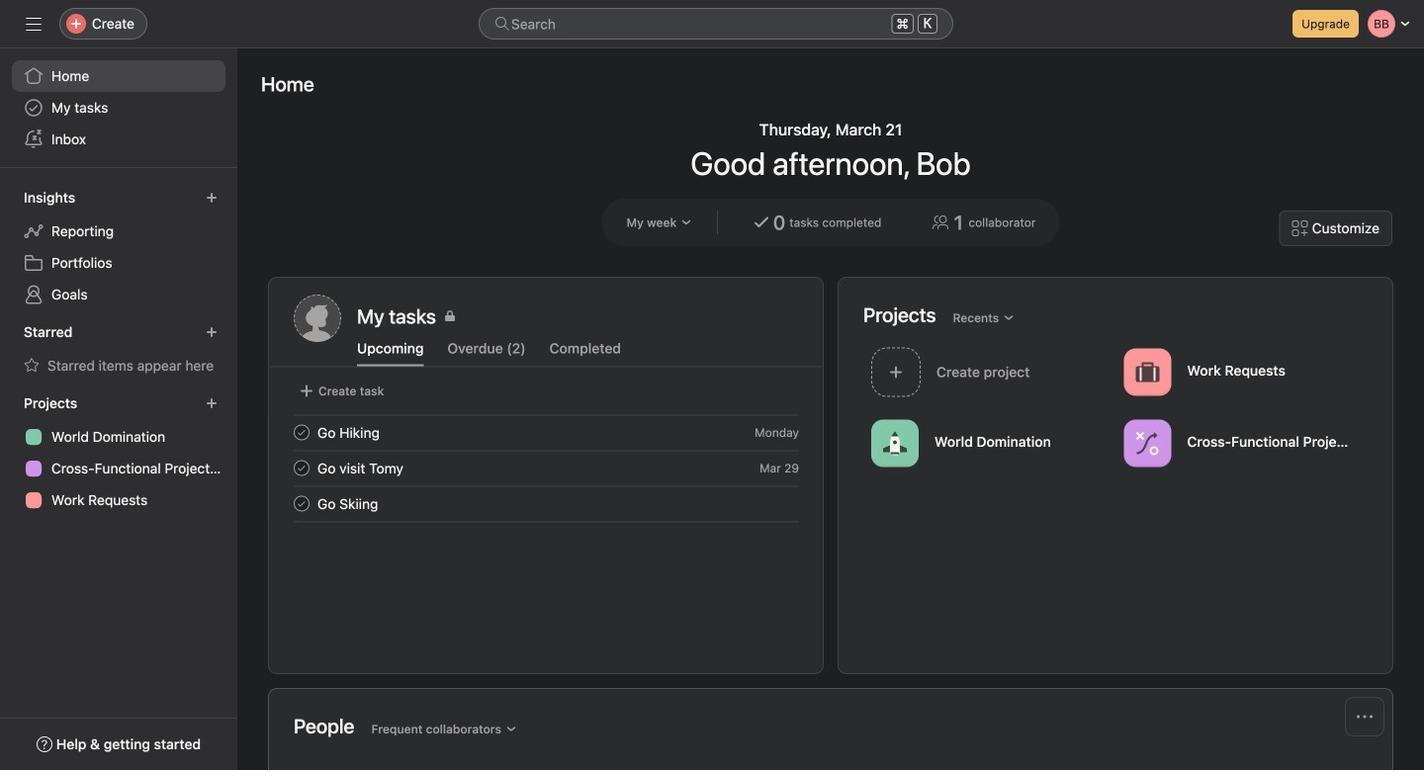 Task type: describe. For each thing, give the bounding box(es) containing it.
mark complete image
[[290, 421, 314, 445]]

rocket image
[[883, 432, 907, 456]]

line_and_symbols image
[[1136, 432, 1160, 456]]

1 mark complete checkbox from the top
[[290, 421, 314, 445]]

hide sidebar image
[[26, 16, 42, 32]]

mark complete image for 3rd mark complete 'checkbox'
[[290, 492, 314, 516]]

2 mark complete checkbox from the top
[[290, 457, 314, 480]]

add profile photo image
[[294, 295, 341, 342]]

starred element
[[0, 315, 237, 386]]

projects element
[[0, 386, 237, 520]]

briefcase image
[[1136, 361, 1160, 384]]

3 mark complete checkbox from the top
[[290, 492, 314, 516]]

new insights image
[[206, 192, 218, 204]]



Task type: locate. For each thing, give the bounding box(es) containing it.
1 vertical spatial mark complete checkbox
[[290, 457, 314, 480]]

None field
[[479, 8, 954, 40]]

list item
[[864, 342, 1116, 403], [270, 415, 823, 451], [270, 451, 823, 486], [270, 486, 823, 522]]

mark complete image
[[290, 457, 314, 480], [290, 492, 314, 516]]

global element
[[0, 48, 237, 167]]

1 mark complete image from the top
[[290, 457, 314, 480]]

1 vertical spatial mark complete image
[[290, 492, 314, 516]]

mark complete image for second mark complete 'checkbox' from the top
[[290, 457, 314, 480]]

Mark complete checkbox
[[290, 421, 314, 445], [290, 457, 314, 480], [290, 492, 314, 516]]

2 vertical spatial mark complete checkbox
[[290, 492, 314, 516]]

insights element
[[0, 180, 237, 315]]

new project or portfolio image
[[206, 398, 218, 410]]

Search tasks, projects, and more text field
[[479, 8, 954, 40]]

0 vertical spatial mark complete image
[[290, 457, 314, 480]]

add items to starred image
[[206, 326, 218, 338]]

2 mark complete image from the top
[[290, 492, 314, 516]]

0 vertical spatial mark complete checkbox
[[290, 421, 314, 445]]



Task type: vqa. For each thing, say whether or not it's contained in the screenshot.
2nd Mark complete image from the bottom
yes



